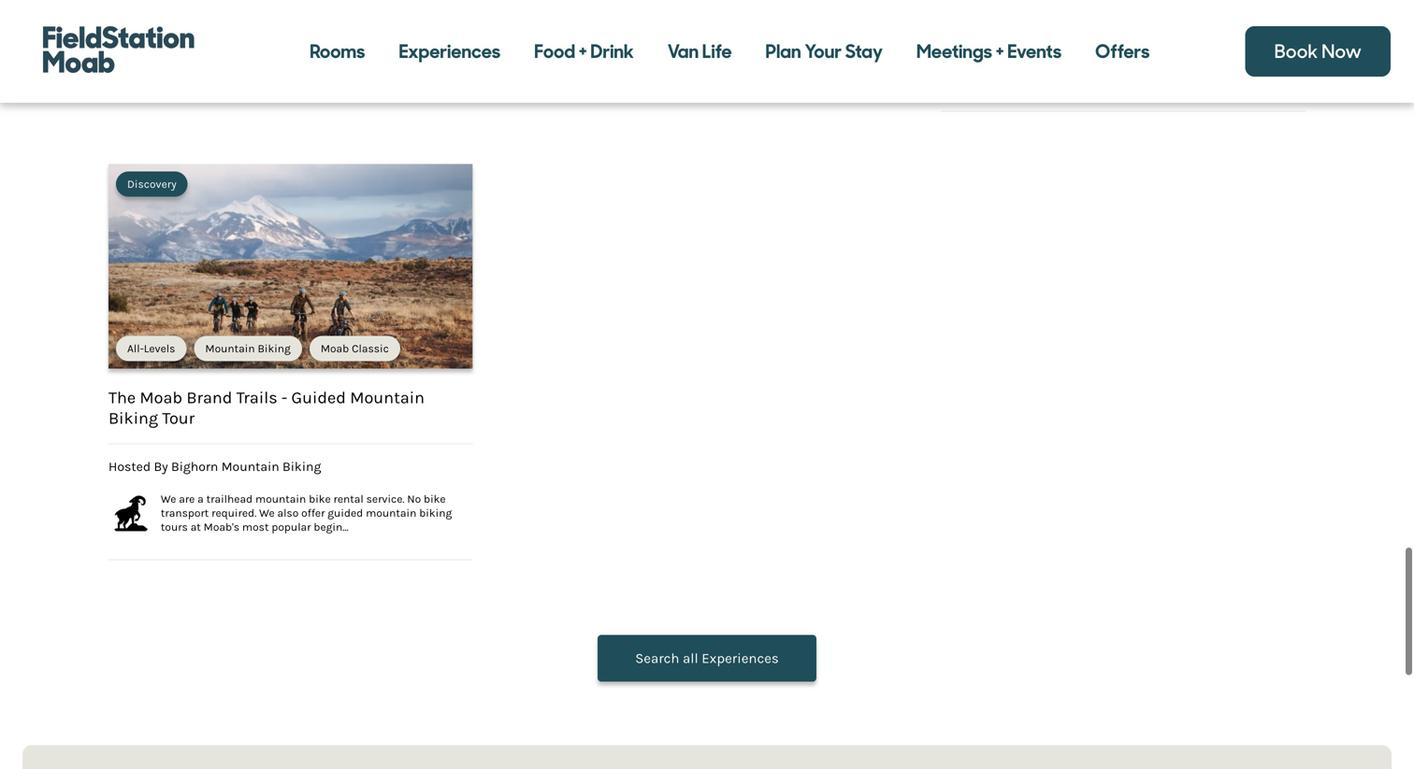 Task type: locate. For each thing, give the bounding box(es) containing it.
1 horizontal spatial desert
[[839, 36, 871, 49]]

integrated
[[1084, 58, 1137, 71]]

climbing up plan
[[760, 22, 807, 35]]

1 vertical spatial outdoor
[[1207, 58, 1247, 71]]

by
[[154, 459, 168, 475]]

is up van on the top of page
[[675, 22, 685, 35]]

and
[[190, 22, 210, 35], [393, 22, 413, 35], [607, 22, 626, 35], [810, 22, 830, 35], [1091, 72, 1111, 85]]

all-
[[127, 343, 144, 356]]

1 canyoneering from the left
[[161, 36, 231, 49]]

1 horizontal spatial guide
[[650, 36, 680, 49]]

0 horizontal spatial love
[[327, 36, 348, 49]]

+ right food
[[579, 39, 587, 64]]

+ for events
[[996, 39, 1004, 64]]

0 horizontal spatial to
[[350, 36, 361, 49]]

1 horizontal spatial educating
[[607, 50, 659, 63]]

of
[[302, 50, 312, 63], [719, 50, 729, 63]]

1 horizontal spatial while
[[577, 50, 604, 63]]

0 horizontal spatial cliffs
[[161, 22, 187, 35]]

1 horizontal spatial is
[[675, 22, 685, 35]]

search all experiences
[[635, 651, 779, 668]]

all-levels
[[127, 343, 175, 356]]

mountain down "service."
[[366, 507, 417, 520]]

1 to from the left
[[350, 36, 361, 49]]

service! left plan
[[682, 36, 723, 49]]

affordable
[[1094, 44, 1146, 57]]

events
[[1008, 39, 1062, 64]]

0 horizontal spatial cliffs and canyons is moab's oldest climbing and canyoneering guide service! we love to explore the desert while educating our guests of the unique ...
[[161, 22, 455, 63]]

we
[[309, 36, 324, 49], [725, 36, 741, 49], [161, 493, 176, 506], [259, 507, 275, 520]]

1 oldest from the left
[[309, 22, 341, 35]]

guests
[[265, 50, 300, 63], [681, 50, 716, 63]]

1 + from the left
[[579, 39, 587, 64]]

0 horizontal spatial educating
[[191, 50, 242, 63]]

biking down the the
[[108, 409, 158, 429]]

2 ... from the left
[[790, 50, 796, 63]]

1 horizontal spatial experiences
[[702, 651, 779, 668]]

begin...
[[314, 521, 349, 534]]

2 our from the left
[[662, 50, 679, 63]]

service! left the rooms at the left top of page
[[266, 36, 306, 49]]

guided
[[291, 388, 346, 408]]

2 guests from the left
[[681, 50, 716, 63]]

desert
[[422, 36, 455, 49], [839, 36, 871, 49]]

moab left the classic on the top
[[321, 343, 349, 356]]

2 unique from the left
[[751, 50, 787, 63]]

0 vertical spatial mountain
[[205, 343, 255, 356]]

meetings
[[917, 39, 992, 64]]

1 horizontal spatial oldest
[[726, 22, 758, 35]]

food + drink
[[534, 39, 634, 64]]

is left rooms "link"
[[259, 22, 268, 35]]

2 is from the left
[[675, 22, 685, 35]]

1 horizontal spatial cliffs and canyons is moab's oldest climbing and canyoneering guide service! we love to explore the desert while educating our guests of the unique ...
[[577, 22, 871, 63]]

1 our from the left
[[245, 50, 262, 63]]

our left the rooms at the left top of page
[[245, 50, 262, 63]]

mountain up brand
[[205, 343, 255, 356]]

the inside field station offers affordable lodging for the active outdoor community, fully-integrated with turnkey outdoor equipment rentals and retail, educat...
[[1207, 44, 1224, 57]]

0 horizontal spatial desert
[[422, 36, 455, 49]]

0 vertical spatial experiences
[[399, 39, 501, 64]]

1 horizontal spatial our
[[662, 50, 679, 63]]

1 horizontal spatial canyons
[[629, 22, 673, 35]]

1 horizontal spatial cliffs
[[577, 22, 604, 35]]

0 vertical spatial moab
[[321, 343, 349, 356]]

mountain down the classic on the top
[[350, 388, 425, 408]]

1 while from the left
[[161, 50, 188, 63]]

0 horizontal spatial +
[[579, 39, 587, 64]]

oldest
[[309, 22, 341, 35], [726, 22, 758, 35]]

0 horizontal spatial climbing
[[344, 22, 391, 35]]

offers
[[1061, 44, 1091, 57]]

1 desert from the left
[[422, 36, 455, 49]]

bighorn
[[171, 459, 218, 475]]

0 horizontal spatial ...
[[373, 50, 379, 63]]

mountain
[[205, 343, 255, 356], [350, 388, 425, 408], [221, 459, 279, 475]]

mountain biking button
[[194, 336, 302, 362]]

0 horizontal spatial oldest
[[309, 22, 341, 35]]

1 vertical spatial biking
[[108, 409, 158, 429]]

offers link
[[1079, 23, 1167, 79]]

moab's inside we are a trailhead mountain bike rental service. no bike transport required. we also offer guided mountain biking tours at moab's most popular begin...
[[204, 521, 239, 534]]

2 to from the left
[[767, 36, 777, 49]]

unique
[[334, 50, 370, 63], [751, 50, 787, 63]]

2 + from the left
[[996, 39, 1004, 64]]

all
[[683, 651, 698, 668]]

2 oldest from the left
[[726, 22, 758, 35]]

1 horizontal spatial explore
[[780, 36, 817, 49]]

moab up the tour
[[140, 388, 182, 408]]

0 horizontal spatial mountain
[[255, 493, 306, 506]]

canyoneering
[[161, 36, 231, 49], [577, 36, 647, 49]]

biking
[[419, 507, 452, 520]]

guests left the rooms at the left top of page
[[265, 50, 300, 63]]

biking up we are a trailhead mountain bike rental service. no bike transport required. we also offer guided mountain biking tours at moab's most popular begin...
[[282, 459, 321, 475]]

1 horizontal spatial unique
[[751, 50, 787, 63]]

2 guide from the left
[[650, 36, 680, 49]]

now
[[1322, 39, 1362, 64]]

book
[[1274, 39, 1318, 64]]

0 horizontal spatial moab's
[[204, 521, 239, 534]]

...
[[373, 50, 379, 63], [790, 50, 796, 63]]

outdoor
[[1260, 44, 1300, 57], [1207, 58, 1247, 71]]

van life link
[[651, 23, 749, 79]]

2 vertical spatial mountain
[[221, 459, 279, 475]]

climbing up the rooms at the left top of page
[[344, 22, 391, 35]]

guide
[[233, 36, 263, 49], [650, 36, 680, 49]]

1 horizontal spatial ...
[[790, 50, 796, 63]]

guests left plan
[[681, 50, 716, 63]]

1 horizontal spatial guests
[[681, 50, 716, 63]]

to
[[350, 36, 361, 49], [767, 36, 777, 49]]

levels
[[144, 343, 175, 356]]

0 horizontal spatial moab
[[140, 388, 182, 408]]

1 horizontal spatial climbing
[[760, 22, 807, 35]]

0 horizontal spatial explore
[[363, 36, 400, 49]]

2 canyons from the left
[[629, 22, 673, 35]]

while
[[161, 50, 188, 63], [577, 50, 604, 63]]

... right the rooms at the left top of page
[[373, 50, 379, 63]]

mountain up also
[[255, 493, 306, 506]]

bike up biking
[[424, 493, 446, 506]]

our
[[245, 50, 262, 63], [662, 50, 679, 63]]

discovery button
[[116, 172, 188, 197]]

mountain inside the moab brand trails - guided mountain biking tour
[[350, 388, 425, 408]]

our left life
[[662, 50, 679, 63]]

the
[[403, 36, 420, 49], [820, 36, 836, 49], [1207, 44, 1224, 57], [315, 50, 332, 63], [731, 50, 748, 63]]

2 explore from the left
[[780, 36, 817, 49]]

biking up "-"
[[258, 343, 291, 356]]

plan
[[766, 39, 801, 64]]

2 cliffs from the left
[[577, 22, 604, 35]]

oldest up life
[[726, 22, 758, 35]]

1 horizontal spatial of
[[719, 50, 729, 63]]

1 horizontal spatial canyoneering
[[577, 36, 647, 49]]

0 horizontal spatial is
[[259, 22, 268, 35]]

mountain up trailhead
[[221, 459, 279, 475]]

0 horizontal spatial our
[[245, 50, 262, 63]]

+ left events
[[996, 39, 1004, 64]]

active
[[1226, 44, 1257, 57]]

2 horizontal spatial moab's
[[687, 22, 723, 35]]

guide left the rooms at the left top of page
[[233, 36, 263, 49]]

0 horizontal spatial unique
[[334, 50, 370, 63]]

is
[[259, 22, 268, 35], [675, 22, 685, 35]]

love
[[327, 36, 348, 49], [743, 36, 764, 49]]

1 horizontal spatial service!
[[682, 36, 723, 49]]

the moab brand trails - guided mountain biking tour image
[[108, 145, 473, 388]]

explore
[[363, 36, 400, 49], [780, 36, 817, 49]]

0 horizontal spatial outdoor
[[1207, 58, 1247, 71]]

educating
[[191, 50, 242, 63], [607, 50, 659, 63]]

0 horizontal spatial service!
[[266, 36, 306, 49]]

0 horizontal spatial canyoneering
[[161, 36, 231, 49]]

1 guests from the left
[[265, 50, 300, 63]]

0 horizontal spatial guide
[[233, 36, 263, 49]]

van life
[[668, 39, 732, 64]]

1 is from the left
[[259, 22, 268, 35]]

1 vertical spatial mountain
[[350, 388, 425, 408]]

0 horizontal spatial while
[[161, 50, 188, 63]]

0 vertical spatial outdoor
[[1260, 44, 1300, 57]]

guide left life
[[650, 36, 680, 49]]

0 horizontal spatial bike
[[309, 493, 331, 506]]

-
[[281, 388, 287, 408]]

1 horizontal spatial to
[[767, 36, 777, 49]]

1 horizontal spatial moab
[[321, 343, 349, 356]]

food + drink link
[[517, 23, 651, 79]]

1 vertical spatial experiences
[[702, 651, 779, 668]]

1 canyons from the left
[[212, 22, 256, 35]]

outdoor right active
[[1260, 44, 1300, 57]]

1 horizontal spatial bike
[[424, 493, 446, 506]]

0 horizontal spatial guests
[[265, 50, 300, 63]]

1 horizontal spatial mountain
[[366, 507, 417, 520]]

oldest up the rooms at the left top of page
[[309, 22, 341, 35]]

all-levels button
[[116, 336, 187, 362]]

... left your
[[790, 50, 796, 63]]

bike up offer
[[309, 493, 331, 506]]

2 cliffs and canyons is moab's oldest climbing and canyoneering guide service! we love to explore the desert while educating our guests of the unique ... from the left
[[577, 22, 871, 63]]

cliffs and canyons is moab's oldest climbing and canyoneering guide service! we love to explore the desert while educating our guests of the unique ...
[[161, 22, 455, 63], [577, 22, 871, 63]]

1 horizontal spatial love
[[743, 36, 764, 49]]

biking inside the moab brand trails - guided mountain biking tour
[[108, 409, 158, 429]]

outdoor down active
[[1207, 58, 1247, 71]]

0 horizontal spatial canyons
[[212, 22, 256, 35]]

moab
[[321, 343, 349, 356], [140, 388, 182, 408]]

1 horizontal spatial moab's
[[271, 22, 307, 35]]

2 love from the left
[[743, 36, 764, 49]]

2 vertical spatial biking
[[282, 459, 321, 475]]

1 vertical spatial moab
[[140, 388, 182, 408]]

1 guide from the left
[[233, 36, 263, 49]]

service!
[[266, 36, 306, 49], [682, 36, 723, 49]]

biking
[[258, 343, 291, 356], [108, 409, 158, 429], [282, 459, 321, 475]]

1 horizontal spatial +
[[996, 39, 1004, 64]]

0 vertical spatial biking
[[258, 343, 291, 356]]

0 horizontal spatial of
[[302, 50, 312, 63]]

1 ... from the left
[[373, 50, 379, 63]]

moab inside button
[[321, 343, 349, 356]]

climbing
[[344, 22, 391, 35], [760, 22, 807, 35]]

experiences
[[399, 39, 501, 64], [702, 651, 779, 668]]



Task type: describe. For each thing, give the bounding box(es) containing it.
2 service! from the left
[[682, 36, 723, 49]]

we are a trailhead mountain bike rental service. no bike transport required. we also offer guided mountain biking tours at moab's most popular begin...
[[161, 493, 452, 534]]

search
[[635, 651, 679, 668]]

plan your stay
[[766, 39, 883, 64]]

also
[[277, 507, 299, 520]]

meetings + events
[[917, 39, 1062, 64]]

experiences link
[[382, 23, 517, 79]]

2 desert from the left
[[839, 36, 871, 49]]

field station offers affordable lodging for the active outdoor community, fully-integrated with turnkey outdoor equipment rentals and retail, educat...
[[994, 44, 1300, 85]]

moab classic button
[[309, 336, 400, 362]]

0 vertical spatial mountain
[[255, 493, 306, 506]]

transport
[[161, 507, 209, 520]]

van
[[668, 39, 699, 64]]

your
[[805, 39, 842, 64]]

tours
[[161, 521, 188, 534]]

guided
[[328, 507, 363, 520]]

rental
[[333, 493, 364, 506]]

0 horizontal spatial experiences
[[399, 39, 501, 64]]

hosted
[[108, 459, 151, 475]]

2 educating from the left
[[607, 50, 659, 63]]

most
[[242, 521, 269, 534]]

service.
[[366, 493, 405, 506]]

brand
[[186, 388, 232, 408]]

2 while from the left
[[577, 50, 604, 63]]

the
[[108, 388, 136, 408]]

+ for drink
[[579, 39, 587, 64]]

food
[[534, 39, 575, 64]]

rooms link
[[293, 23, 382, 79]]

2 of from the left
[[719, 50, 729, 63]]

1 vertical spatial mountain
[[366, 507, 417, 520]]

1 explore from the left
[[363, 36, 400, 49]]

lodging
[[1149, 44, 1188, 57]]

plan your stay link
[[749, 23, 900, 79]]

a
[[198, 493, 204, 506]]

turnkey
[[1165, 58, 1204, 71]]

fully-
[[1058, 58, 1084, 71]]

search all experiences link
[[598, 636, 816, 682]]

trailhead
[[206, 493, 253, 506]]

2 climbing from the left
[[760, 22, 807, 35]]

meetings + events link
[[900, 23, 1079, 79]]

hosted by bighorn mountain biking
[[108, 459, 321, 475]]

the moab brand trails - guided mountain biking tour
[[108, 388, 425, 429]]

1 cliffs from the left
[[161, 22, 187, 35]]

stay
[[845, 39, 883, 64]]

book now link
[[1245, 26, 1391, 77]]

community,
[[994, 58, 1055, 71]]

biking inside button
[[258, 343, 291, 356]]

mountain biking
[[205, 343, 291, 356]]

life
[[702, 39, 732, 64]]

moab classic
[[321, 343, 389, 356]]

with
[[1140, 58, 1163, 71]]

we are a trailhead mountain bike rental service. no bike transport required. we also offer guided mountain biking tours at moab's most popular beginner to intermediate trail systems. image
[[108, 493, 153, 538]]

1 cliffs and canyons is moab's oldest climbing and canyoneering guide service! we love to explore the desert while educating our guests of the unique ... from the left
[[161, 22, 455, 63]]

classic
[[352, 343, 389, 356]]

moab inside the moab brand trails - guided mountain biking tour
[[140, 388, 182, 408]]

1 climbing from the left
[[344, 22, 391, 35]]

rentals
[[1053, 72, 1089, 85]]

tour
[[162, 409, 195, 429]]

field
[[994, 44, 1019, 57]]

offer
[[301, 507, 325, 520]]

2 canyoneering from the left
[[577, 36, 647, 49]]

rooms
[[310, 39, 365, 64]]

equipment
[[994, 72, 1050, 85]]

educat...
[[1145, 72, 1187, 85]]

drink
[[590, 39, 634, 64]]

2 bike from the left
[[424, 493, 446, 506]]

popular
[[272, 521, 311, 534]]

1 unique from the left
[[334, 50, 370, 63]]

1 service! from the left
[[266, 36, 306, 49]]

1 bike from the left
[[309, 493, 331, 506]]

discovery
[[127, 178, 176, 191]]

trails
[[236, 388, 277, 408]]

required.
[[212, 507, 257, 520]]

mountain inside button
[[205, 343, 255, 356]]

for
[[1190, 44, 1204, 57]]

1 educating from the left
[[191, 50, 242, 63]]

are
[[179, 493, 195, 506]]

retail,
[[1114, 72, 1143, 85]]

book now
[[1274, 39, 1362, 64]]

station
[[1021, 44, 1059, 57]]

at
[[191, 521, 201, 534]]

1 of from the left
[[302, 50, 312, 63]]

and inside field station offers affordable lodging for the active outdoor community, fully-integrated with turnkey outdoor equipment rentals and retail, educat...
[[1091, 72, 1111, 85]]

offers
[[1095, 39, 1150, 64]]

no
[[407, 493, 421, 506]]

1 love from the left
[[327, 36, 348, 49]]

1 horizontal spatial outdoor
[[1260, 44, 1300, 57]]



Task type: vqa. For each thing, say whether or not it's contained in the screenshot.
out
no



